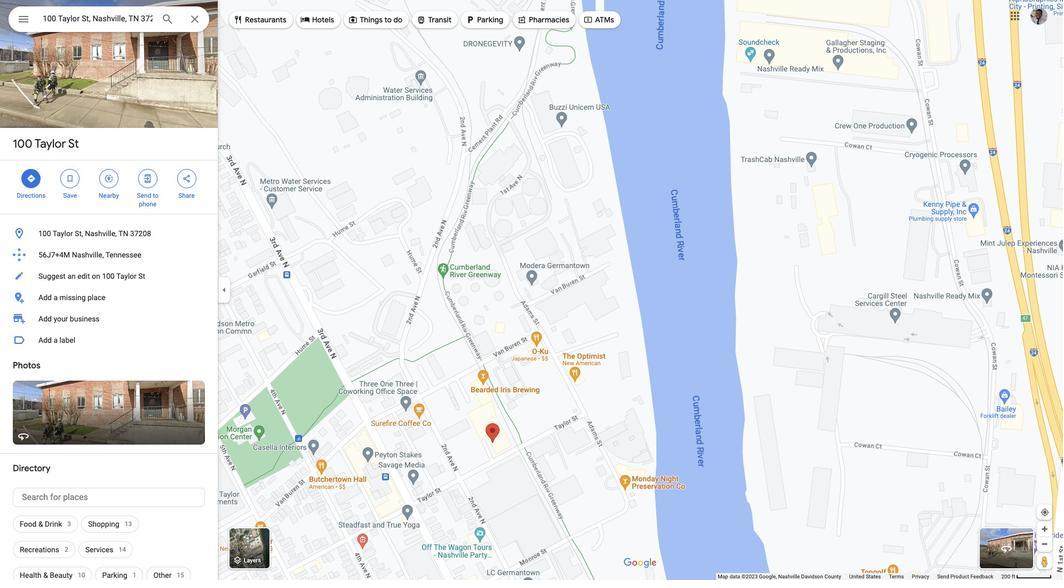 Task type: locate. For each thing, give the bounding box(es) containing it.

[[65, 173, 75, 185]]

your
[[54, 315, 68, 323]]

10
[[78, 572, 85, 580]]

st up 
[[68, 137, 79, 152]]

13
[[125, 521, 132, 528]]

14
[[119, 547, 126, 554]]

add inside button
[[38, 336, 52, 345]]

tn
[[119, 230, 128, 238]]

other
[[153, 572, 172, 580]]

©2023
[[742, 574, 758, 580]]

& right food
[[38, 520, 43, 529]]

0 vertical spatial st
[[68, 137, 79, 152]]

show street view coverage image
[[1037, 554, 1053, 570]]

1 vertical spatial parking
[[102, 572, 127, 580]]

nashville,
[[85, 230, 117, 238], [72, 251, 104, 259]]

37208
[[130, 230, 151, 238]]

missing
[[59, 294, 86, 302]]

1 horizontal spatial parking
[[477, 15, 503, 25]]

taylor for st,
[[53, 230, 73, 238]]

0 horizontal spatial 100
[[13, 137, 32, 152]]

parking right 
[[477, 15, 503, 25]]

add left label
[[38, 336, 52, 345]]

services
[[85, 546, 113, 555]]

0 vertical spatial parking
[[477, 15, 503, 25]]

1 vertical spatial st
[[138, 272, 145, 281]]

send left product
[[937, 574, 949, 580]]

1 horizontal spatial 100
[[38, 230, 51, 238]]

privacy
[[912, 574, 929, 580]]

100 taylor st main content
[[0, 0, 218, 581]]

1 vertical spatial nashville,
[[72, 251, 104, 259]]

add inside button
[[38, 294, 52, 302]]

actions for 100 taylor st region
[[0, 161, 218, 214]]

parking inside  parking
[[477, 15, 503, 25]]

send inside send to phone
[[137, 192, 151, 200]]

united
[[849, 574, 865, 580]]

nearby
[[99, 192, 119, 200]]

1 vertical spatial add
[[38, 315, 52, 323]]

taylor
[[35, 137, 66, 152], [53, 230, 73, 238], [116, 272, 137, 281]]

3 add from the top
[[38, 336, 52, 345]]

1 horizontal spatial send
[[937, 574, 949, 580]]

2
[[65, 547, 68, 554]]

restaurants
[[245, 15, 286, 25]]

2 horizontal spatial 100
[[102, 272, 115, 281]]

1 vertical spatial send
[[937, 574, 949, 580]]

100 up 56j7+4m
[[38, 230, 51, 238]]

st down tennessee
[[138, 272, 145, 281]]

save
[[63, 192, 77, 200]]

footer containing map data ©2023 google, nashville davidson county
[[718, 574, 1002, 581]]

a left the missing
[[54, 294, 58, 302]]

100 taylor st, nashville, tn 37208 button
[[0, 223, 218, 244]]

a inside button
[[54, 336, 58, 345]]

None field
[[43, 12, 153, 25]]

100 up  on the left
[[13, 137, 32, 152]]

st
[[68, 137, 79, 152], [138, 272, 145, 281]]

a inside button
[[54, 294, 58, 302]]


[[583, 14, 593, 25]]

do
[[394, 15, 403, 25]]

2 vertical spatial taylor
[[116, 272, 137, 281]]

0 horizontal spatial &
[[38, 520, 43, 529]]

1 add from the top
[[38, 294, 52, 302]]

1 vertical spatial 100
[[38, 230, 51, 238]]

show your location image
[[1040, 508, 1050, 518]]

send up "phone"
[[137, 192, 151, 200]]

parking left 1
[[102, 572, 127, 580]]

parking
[[477, 15, 503, 25], [102, 572, 127, 580]]

 pharmacies
[[517, 14, 569, 25]]

layers
[[244, 558, 261, 565]]


[[300, 14, 310, 25]]

to inside  things to do
[[384, 15, 392, 25]]

google maps element
[[0, 0, 1063, 581]]

taylor up  on the left
[[35, 137, 66, 152]]

0 vertical spatial &
[[38, 520, 43, 529]]

edit
[[78, 272, 90, 281]]

parking 1
[[102, 572, 136, 580]]

100 for 100 taylor st
[[13, 137, 32, 152]]

to
[[384, 15, 392, 25], [153, 192, 159, 200]]

add down suggest
[[38, 294, 52, 302]]

0 horizontal spatial to
[[153, 192, 159, 200]]

add for add a label
[[38, 336, 52, 345]]

parking inside 100 taylor st main content
[[102, 572, 127, 580]]

add a missing place
[[38, 294, 105, 302]]

add a label
[[38, 336, 75, 345]]

beauty
[[50, 572, 73, 580]]

1 horizontal spatial &
[[43, 572, 48, 580]]

1 vertical spatial a
[[54, 336, 58, 345]]

100
[[13, 137, 32, 152], [38, 230, 51, 238], [102, 272, 115, 281]]

footer inside google maps element
[[718, 574, 1002, 581]]

none text field inside 100 taylor st main content
[[13, 488, 205, 508]]

100 for 100 taylor st, nashville, tn 37208
[[38, 230, 51, 238]]

send for send to phone
[[137, 192, 151, 200]]

0 horizontal spatial send
[[137, 192, 151, 200]]

1 vertical spatial to
[[153, 192, 159, 200]]

zoom out image
[[1041, 541, 1049, 549]]

0 vertical spatial taylor
[[35, 137, 66, 152]]

pharmacies
[[529, 15, 569, 25]]

& for drink
[[38, 520, 43, 529]]

nashville, right st,
[[85, 230, 117, 238]]

directions
[[17, 192, 46, 200]]

 transit
[[416, 14, 452, 25]]

privacy button
[[912, 574, 929, 581]]

drink
[[45, 520, 62, 529]]

1 horizontal spatial to
[[384, 15, 392, 25]]

56j7+4m
[[38, 251, 70, 259]]

recreations
[[20, 546, 59, 555]]

to up "phone"
[[153, 192, 159, 200]]

add left your
[[38, 315, 52, 323]]

1 vertical spatial &
[[43, 572, 48, 580]]

taylor left st,
[[53, 230, 73, 238]]

atms
[[595, 15, 614, 25]]

send inside button
[[937, 574, 949, 580]]

footer
[[718, 574, 1002, 581]]

food & drink 3
[[20, 520, 71, 529]]

ft
[[1012, 574, 1016, 580]]

None text field
[[13, 488, 205, 508]]

2 a from the top
[[54, 336, 58, 345]]

map data ©2023 google, nashville davidson county
[[718, 574, 841, 580]]

to left do
[[384, 15, 392, 25]]

2 vertical spatial add
[[38, 336, 52, 345]]

0 vertical spatial a
[[54, 294, 58, 302]]

a for label
[[54, 336, 58, 345]]

& for beauty
[[43, 572, 48, 580]]

0 vertical spatial add
[[38, 294, 52, 302]]

 restaurants
[[233, 14, 286, 25]]

0 vertical spatial nashville,
[[85, 230, 117, 238]]

1 vertical spatial taylor
[[53, 230, 73, 238]]

terms button
[[889, 574, 904, 581]]

1 horizontal spatial st
[[138, 272, 145, 281]]

send
[[137, 192, 151, 200], [937, 574, 949, 580]]

0 vertical spatial 100
[[13, 137, 32, 152]]

taylor down tennessee
[[116, 272, 137, 281]]

phone
[[139, 201, 157, 208]]

directory
[[13, 464, 50, 475]]

100 taylor st
[[13, 137, 79, 152]]

200 ft
[[1002, 574, 1016, 580]]

a
[[54, 294, 58, 302], [54, 336, 58, 345]]

a left label
[[54, 336, 58, 345]]

send product feedback
[[937, 574, 994, 580]]

1 a from the top
[[54, 294, 58, 302]]

 search field
[[9, 6, 209, 34]]

nashville, up suggest an edit on 100 taylor st
[[72, 251, 104, 259]]

add your business
[[38, 315, 100, 323]]

3
[[67, 521, 71, 528]]

& right health
[[43, 572, 48, 580]]

transit
[[428, 15, 452, 25]]

0 vertical spatial send
[[137, 192, 151, 200]]

send product feedback button
[[937, 574, 994, 581]]


[[143, 173, 153, 185]]

0 vertical spatial to
[[384, 15, 392, 25]]

2 add from the top
[[38, 315, 52, 323]]

add
[[38, 294, 52, 302], [38, 315, 52, 323], [38, 336, 52, 345]]

0 horizontal spatial parking
[[102, 572, 127, 580]]

100 right on
[[102, 272, 115, 281]]

2 vertical spatial 100
[[102, 272, 115, 281]]

united states
[[849, 574, 881, 580]]



Task type: vqa. For each thing, say whether or not it's contained in the screenshot.


Task type: describe. For each thing, give the bounding box(es) containing it.
states
[[866, 574, 881, 580]]

health & beauty 10
[[20, 572, 85, 580]]

 button
[[9, 6, 38, 34]]

taylor for st
[[35, 137, 66, 152]]

map
[[718, 574, 728, 580]]

200 ft button
[[1002, 574, 1052, 580]]

 hotels
[[300, 14, 334, 25]]

add a label button
[[0, 330, 218, 351]]


[[233, 14, 243, 25]]

st,
[[75, 230, 83, 238]]

 things to do
[[348, 14, 403, 25]]

suggest
[[38, 272, 66, 281]]


[[517, 14, 527, 25]]

food
[[20, 520, 37, 529]]


[[26, 173, 36, 185]]

nashville, inside "button"
[[72, 251, 104, 259]]

st inside suggest an edit on 100 taylor st button
[[138, 272, 145, 281]]

a for missing
[[54, 294, 58, 302]]

business
[[70, 315, 100, 323]]

county
[[825, 574, 841, 580]]

data
[[730, 574, 740, 580]]

1
[[133, 572, 136, 580]]

nashville
[[778, 574, 800, 580]]

100 Taylor St, Nashville, TN 37208 field
[[9, 6, 209, 32]]

terms
[[889, 574, 904, 580]]

shopping 13
[[88, 520, 132, 529]]

shopping
[[88, 520, 119, 529]]


[[182, 173, 191, 185]]


[[465, 14, 475, 25]]

nashville, inside button
[[85, 230, 117, 238]]

share
[[178, 192, 195, 200]]

suggest an edit on 100 taylor st button
[[0, 266, 218, 287]]

15
[[177, 572, 184, 580]]

send to phone
[[137, 192, 159, 208]]

product
[[951, 574, 969, 580]]

none field inside 100 taylor st, nashville, tn 37208 field
[[43, 12, 153, 25]]

street view image
[[1000, 543, 1013, 556]]

photos
[[13, 361, 40, 372]]

health
[[20, 572, 41, 580]]

things
[[360, 15, 383, 25]]

hotels
[[312, 15, 334, 25]]

other 15
[[153, 572, 184, 580]]

collapse side panel image
[[218, 284, 230, 296]]

0 horizontal spatial st
[[68, 137, 79, 152]]

add for add a missing place
[[38, 294, 52, 302]]

recreations 2
[[20, 546, 68, 555]]

place
[[88, 294, 105, 302]]

on
[[92, 272, 100, 281]]

add your business link
[[0, 309, 218, 330]]

56j7+4m nashville, tennessee button
[[0, 244, 218, 266]]


[[17, 12, 30, 27]]

suggest an edit on 100 taylor st
[[38, 272, 145, 281]]

100 taylor st, nashville, tn 37208
[[38, 230, 151, 238]]

google,
[[759, 574, 777, 580]]

google account: leeland pitt  
(leeland.pitt@adept.ai) image
[[1031, 7, 1048, 24]]

add a missing place button
[[0, 287, 218, 309]]

 atms
[[583, 14, 614, 25]]


[[348, 14, 358, 25]]

send for send product feedback
[[937, 574, 949, 580]]

services 14
[[85, 546, 126, 555]]

200
[[1002, 574, 1011, 580]]

label
[[59, 336, 75, 345]]


[[416, 14, 426, 25]]

to inside send to phone
[[153, 192, 159, 200]]

davidson
[[801, 574, 823, 580]]

an
[[67, 272, 76, 281]]

zoom in image
[[1041, 526, 1049, 534]]

united states button
[[849, 574, 881, 581]]

feedback
[[971, 574, 994, 580]]


[[104, 173, 114, 185]]

add for add your business
[[38, 315, 52, 323]]

56j7+4m nashville, tennessee
[[38, 251, 141, 259]]

tennessee
[[105, 251, 141, 259]]



